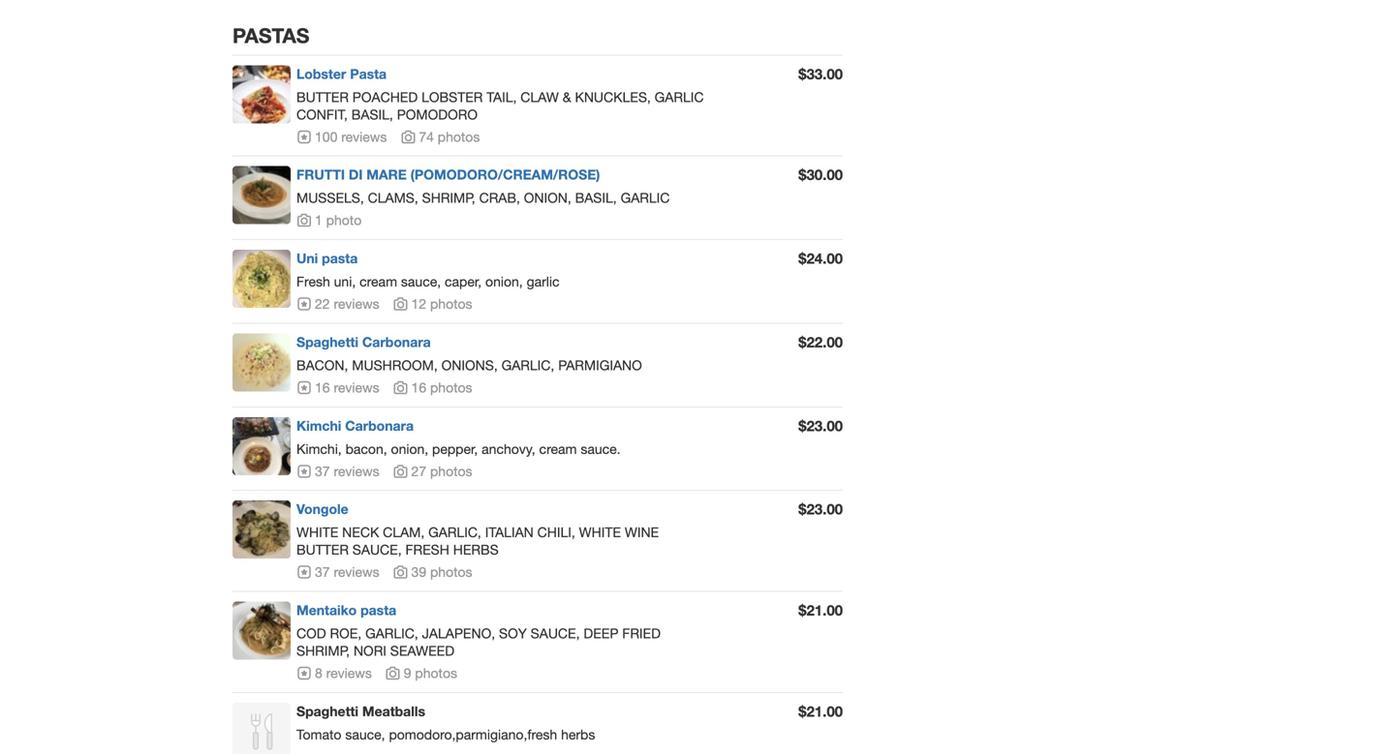 Task type: describe. For each thing, give the bounding box(es) containing it.
reviews for uni,
[[334, 296, 379, 312]]

27 photos
[[411, 463, 472, 479]]

garlic
[[527, 274, 560, 290]]

bacon,
[[346, 441, 387, 457]]

sauce, inside uni pasta fresh uni, cream sauce, caper, onion, garlic
[[401, 274, 441, 290]]

frutti di mare (pomodoro/cream/rose) mussels, clams, shrimp, crab, onion, basil, garlic
[[297, 167, 670, 206]]

uni pasta fresh uni, cream sauce, caper, onion, garlic
[[297, 251, 560, 290]]

37 reviews for kimchi,
[[315, 463, 379, 479]]

fried
[[622, 626, 661, 642]]

butter inside lobster pasta butter poached lobster tail, claw & knuckles, garlic confit, basil, pomodoro
[[297, 89, 349, 105]]

jalapeno,
[[422, 626, 495, 642]]

butter inside the vongole white neck clam, garlic, italian chili, white wine butter sauce, fresh herbs
[[297, 542, 349, 558]]

roe,
[[330, 626, 362, 642]]

&
[[563, 89, 571, 105]]

100 reviews
[[315, 129, 387, 145]]

pastas
[[233, 23, 309, 47]]

9 photos
[[404, 666, 457, 682]]

39 photos link
[[393, 565, 472, 581]]

tail,
[[487, 89, 517, 105]]

reviews for bacon,
[[334, 463, 379, 479]]

caper,
[[445, 274, 482, 290]]

mushroom,
[[352, 357, 438, 373]]

frutti di mare (pomodoro/cream/rose) link
[[297, 167, 600, 183]]

12 photos
[[411, 296, 472, 312]]

27
[[411, 463, 426, 479]]

9
[[404, 666, 411, 682]]

pasta
[[350, 66, 387, 82]]

sauce.
[[581, 441, 621, 457]]

lobster pasta link
[[297, 66, 387, 82]]

$22.00
[[799, 334, 843, 351]]

carbonara for $23.00
[[345, 418, 414, 434]]

chili,
[[537, 525, 575, 541]]

crab,
[[479, 190, 520, 206]]

photos for 9 photos
[[415, 666, 457, 682]]

39 photos
[[411, 565, 472, 581]]

16 photos
[[411, 380, 472, 396]]

reviews for poached
[[341, 129, 387, 145]]

photos for 16 photos
[[430, 380, 472, 396]]

reviews for mushroom,
[[334, 380, 379, 396]]

$30.00
[[799, 166, 843, 184]]

deep
[[584, 626, 619, 642]]

1 photo
[[315, 212, 362, 228]]

22
[[315, 296, 330, 312]]

spaghetti for tomato
[[297, 704, 359, 720]]

pasta for $21.00
[[361, 603, 396, 619]]

39
[[411, 565, 426, 581]]

herbs
[[561, 727, 595, 743]]

9 photos link
[[385, 666, 457, 682]]

mare
[[367, 167, 407, 183]]

frutti
[[297, 167, 345, 183]]

pomodoro
[[397, 106, 478, 122]]

2 white from the left
[[579, 525, 621, 541]]

lobster
[[422, 89, 483, 105]]

shrimp, inside mentaiko pasta cod roe, garlic, jalapeno, soy sauce, deep fried shrimp, nori seaweed
[[297, 643, 350, 659]]

37 for vongole white neck clam, garlic, italian chili, white wine butter sauce, fresh herbs
[[315, 565, 330, 581]]

vongole
[[297, 502, 349, 518]]

tomato
[[297, 727, 342, 743]]

37 reviews for neck
[[315, 565, 379, 581]]

di
[[349, 167, 363, 183]]

100
[[315, 129, 338, 145]]

mentaiko pasta cod roe, garlic, jalapeno, soy sauce, deep fried shrimp, nori seaweed
[[297, 603, 661, 659]]

8 reviews link
[[297, 666, 372, 682]]

carbonara for $22.00
[[362, 334, 431, 350]]

16 reviews
[[315, 380, 379, 396]]

reviews for roe,
[[326, 666, 372, 682]]

1 white from the left
[[297, 525, 338, 541]]

poached
[[353, 89, 418, 105]]

uni
[[297, 251, 318, 267]]

22 reviews
[[315, 296, 379, 312]]

kimchi carbonara kimchi, bacon, onion, pepper, anchovy, cream sauce.
[[297, 418, 621, 457]]

bacon,
[[297, 357, 348, 373]]

soy
[[499, 626, 527, 642]]

garlic inside frutti di mare (pomodoro/cream/rose) mussels, clams, shrimp, crab, onion, basil, garlic
[[621, 190, 670, 206]]

seaweed
[[390, 643, 455, 659]]

sauce, inside spaghetti meatballs tomato sauce, pomodoro,parmigiano,fresh herbs
[[345, 727, 385, 743]]

onion, inside uni pasta fresh uni, cream sauce, caper, onion, garlic
[[485, 274, 523, 290]]

photos for 12 photos
[[430, 296, 472, 312]]

onion,
[[524, 190, 571, 206]]

74 photos link
[[400, 129, 480, 145]]

27 photos link
[[393, 463, 472, 479]]

spaghetti carbonara link
[[297, 334, 431, 350]]

kimchi carbonara link
[[297, 418, 414, 434]]

garlic inside lobster pasta butter poached lobster tail, claw & knuckles, garlic confit, basil, pomodoro
[[655, 89, 704, 105]]

12
[[411, 296, 426, 312]]



Task type: locate. For each thing, give the bounding box(es) containing it.
1 vertical spatial cream
[[539, 441, 577, 457]]

butter down vongole link
[[297, 542, 349, 558]]

2 37 reviews link from the top
[[297, 565, 379, 581]]

spaghetti inside spaghetti meatballs tomato sauce, pomodoro,parmigiano,fresh herbs
[[297, 704, 359, 720]]

1 vertical spatial shrimp,
[[297, 643, 350, 659]]

spaghetti
[[297, 334, 359, 350], [297, 704, 359, 720]]

vongole white neck clam, garlic, italian chili, white wine butter sauce, fresh herbs
[[297, 502, 659, 558]]

spaghetti carbonara bacon, mushroom, onions, garlic, parmigiano
[[297, 334, 642, 373]]

carbonara up bacon,
[[345, 418, 414, 434]]

37 down kimchi,
[[315, 463, 330, 479]]

37 reviews link up mentaiko pasta link
[[297, 565, 379, 581]]

uni,
[[334, 274, 356, 290]]

37 reviews down bacon,
[[315, 463, 379, 479]]

1 $23.00 from the top
[[799, 417, 843, 435]]

1 vertical spatial spaghetti
[[297, 704, 359, 720]]

37 reviews
[[315, 463, 379, 479], [315, 565, 379, 581]]

0 vertical spatial carbonara
[[362, 334, 431, 350]]

sauce,
[[353, 542, 402, 558], [531, 626, 580, 642]]

garlic
[[655, 89, 704, 105], [621, 190, 670, 206]]

sauce, inside the vongole white neck clam, garlic, italian chili, white wine butter sauce, fresh herbs
[[353, 542, 402, 558]]

0 horizontal spatial basil,
[[352, 106, 393, 122]]

1 37 reviews link from the top
[[297, 463, 379, 479]]

16 reviews link
[[297, 380, 379, 396]]

clams,
[[368, 190, 418, 206]]

meatballs
[[362, 704, 425, 720]]

0 horizontal spatial sauce,
[[353, 542, 402, 558]]

pomodoro,parmigiano,fresh
[[389, 727, 557, 743]]

white down vongole link
[[297, 525, 338, 541]]

1 horizontal spatial shrimp,
[[422, 190, 475, 206]]

2 37 from the top
[[315, 565, 330, 581]]

0 vertical spatial $21.00
[[799, 602, 843, 620]]

0 vertical spatial pasta
[[322, 251, 358, 267]]

garlic, up 'herbs'
[[428, 525, 481, 541]]

1 vertical spatial sauce,
[[345, 727, 385, 743]]

1 vertical spatial $23.00
[[799, 501, 843, 519]]

$21.00
[[799, 602, 843, 620], [799, 703, 843, 721]]

0 vertical spatial onion,
[[485, 274, 523, 290]]

0 vertical spatial shrimp,
[[422, 190, 475, 206]]

onion,
[[485, 274, 523, 290], [391, 441, 428, 457]]

pasta up uni,
[[322, 251, 358, 267]]

0 vertical spatial spaghetti
[[297, 334, 359, 350]]

photos down seaweed
[[415, 666, 457, 682]]

1 vertical spatial 37
[[315, 565, 330, 581]]

photos for 39 photos
[[430, 565, 472, 581]]

mussels,
[[297, 190, 364, 206]]

photos right '39'
[[430, 565, 472, 581]]

2 $21.00 from the top
[[799, 703, 843, 721]]

0 horizontal spatial sauce,
[[345, 727, 385, 743]]

0 vertical spatial sauce,
[[401, 274, 441, 290]]

basil, right the onion,
[[575, 190, 617, 206]]

cod
[[297, 626, 326, 642]]

photos
[[438, 129, 480, 145], [430, 296, 472, 312], [430, 380, 472, 396], [430, 463, 472, 479], [430, 565, 472, 581], [415, 666, 457, 682]]

photo
[[326, 212, 362, 228]]

uni pasta link
[[297, 251, 358, 267]]

sauce,
[[401, 274, 441, 290], [345, 727, 385, 743]]

claw
[[521, 89, 559, 105]]

cream
[[360, 274, 397, 290], [539, 441, 577, 457]]

37 reviews link for kimchi,
[[297, 463, 379, 479]]

1 vertical spatial pasta
[[361, 603, 396, 619]]

0 vertical spatial cream
[[360, 274, 397, 290]]

herbs
[[453, 542, 499, 558]]

garlic, inside spaghetti carbonara bacon, mushroom, onions, garlic, parmigiano
[[502, 357, 555, 373]]

photos down pepper, on the bottom left
[[430, 463, 472, 479]]

reviews for clam,
[[334, 565, 379, 581]]

37 reviews link down kimchi,
[[297, 463, 379, 479]]

reviews down bacon,
[[334, 463, 379, 479]]

white left wine
[[579, 525, 621, 541]]

mentaiko pasta link
[[297, 603, 396, 619]]

1 horizontal spatial pasta
[[361, 603, 396, 619]]

1 $21.00 from the top
[[799, 602, 843, 620]]

basil, inside lobster pasta butter poached lobster tail, claw & knuckles, garlic confit, basil, pomodoro
[[352, 106, 393, 122]]

2 vertical spatial garlic,
[[365, 626, 418, 642]]

garlic, up nori
[[365, 626, 418, 642]]

8 reviews
[[315, 666, 372, 682]]

12 photos link
[[393, 296, 472, 312]]

0 vertical spatial basil,
[[352, 106, 393, 122]]

kimchi
[[297, 418, 341, 434]]

fresh
[[406, 542, 449, 558]]

1 vertical spatial butter
[[297, 542, 349, 558]]

sauce, down meatballs
[[345, 727, 385, 743]]

garlic, inside the vongole white neck clam, garlic, italian chili, white wine butter sauce, fresh herbs
[[428, 525, 481, 541]]

pasta inside mentaiko pasta cod roe, garlic, jalapeno, soy sauce, deep fried shrimp, nori seaweed
[[361, 603, 396, 619]]

2 37 reviews from the top
[[315, 565, 379, 581]]

lobster pasta butter poached lobster tail, claw & knuckles, garlic confit, basil, pomodoro
[[297, 66, 704, 122]]

2 $23.00 from the top
[[799, 501, 843, 519]]

photos down the pomodoro
[[438, 129, 480, 145]]

0 vertical spatial 37 reviews link
[[297, 463, 379, 479]]

0 vertical spatial sauce,
[[353, 542, 402, 558]]

74
[[419, 129, 434, 145]]

$23.00
[[799, 417, 843, 435], [799, 501, 843, 519]]

1 vertical spatial sauce,
[[531, 626, 580, 642]]

0 vertical spatial $23.00
[[799, 417, 843, 435]]

anchovy,
[[482, 441, 536, 457]]

8
[[315, 666, 322, 682]]

pasta inside uni pasta fresh uni, cream sauce, caper, onion, garlic
[[322, 251, 358, 267]]

$21.00 for tomato sauce, pomodoro,parmigiano,fresh herbs
[[799, 703, 843, 721]]

37 up mentaiko
[[315, 565, 330, 581]]

sauce, inside mentaiko pasta cod roe, garlic, jalapeno, soy sauce, deep fried shrimp, nori seaweed
[[531, 626, 580, 642]]

1 vertical spatial onion,
[[391, 441, 428, 457]]

shrimp, down frutti di mare (pomodoro/cream/rose) link
[[422, 190, 475, 206]]

37
[[315, 463, 330, 479], [315, 565, 330, 581]]

reviews right 100
[[341, 129, 387, 145]]

$23.00 for vongole white neck clam, garlic, italian chili, white wine butter sauce, fresh herbs
[[799, 501, 843, 519]]

carbonara inside spaghetti carbonara bacon, mushroom, onions, garlic, parmigiano
[[362, 334, 431, 350]]

garlic, for $21.00
[[365, 626, 418, 642]]

74 photos
[[419, 129, 480, 145]]

16 down 'mushroom,'
[[411, 380, 426, 396]]

2 butter from the top
[[297, 542, 349, 558]]

1 butter from the top
[[297, 89, 349, 105]]

0 vertical spatial garlic,
[[502, 357, 555, 373]]

sauce, down neck
[[353, 542, 402, 558]]

vongole link
[[297, 502, 349, 518]]

pasta up roe,
[[361, 603, 396, 619]]

2 spaghetti from the top
[[297, 704, 359, 720]]

1 horizontal spatial 16
[[411, 380, 426, 396]]

spaghetti meatballs tomato sauce, pomodoro,parmigiano,fresh herbs
[[297, 704, 595, 743]]

1 horizontal spatial basil,
[[575, 190, 617, 206]]

0 vertical spatial 37 reviews
[[315, 463, 379, 479]]

0 horizontal spatial onion,
[[391, 441, 428, 457]]

cream right uni,
[[360, 274, 397, 290]]

1 horizontal spatial onion,
[[485, 274, 523, 290]]

spaghetti inside spaghetti carbonara bacon, mushroom, onions, garlic, parmigiano
[[297, 334, 359, 350]]

2 horizontal spatial garlic,
[[502, 357, 555, 373]]

basil, down poached
[[352, 106, 393, 122]]

0 horizontal spatial shrimp,
[[297, 643, 350, 659]]

onions,
[[441, 357, 498, 373]]

0 horizontal spatial cream
[[360, 274, 397, 290]]

onion, left garlic
[[485, 274, 523, 290]]

garlic, inside mentaiko pasta cod roe, garlic, jalapeno, soy sauce, deep fried shrimp, nori seaweed
[[365, 626, 418, 642]]

37 reviews up mentaiko pasta link
[[315, 565, 379, 581]]

0 horizontal spatial garlic,
[[365, 626, 418, 642]]

1 vertical spatial 37 reviews link
[[297, 565, 379, 581]]

16 for 16 photos
[[411, 380, 426, 396]]

basil, inside frutti di mare (pomodoro/cream/rose) mussels, clams, shrimp, crab, onion, basil, garlic
[[575, 190, 617, 206]]

butter
[[297, 89, 349, 105], [297, 542, 349, 558]]

cream inside uni pasta fresh uni, cream sauce, caper, onion, garlic
[[360, 274, 397, 290]]

1 horizontal spatial sauce,
[[401, 274, 441, 290]]

lobster
[[297, 66, 346, 82]]

1 horizontal spatial garlic,
[[428, 525, 481, 541]]

spaghetti up the bacon,
[[297, 334, 359, 350]]

butter up confit,
[[297, 89, 349, 105]]

1 vertical spatial $21.00
[[799, 703, 843, 721]]

1 vertical spatial garlic,
[[428, 525, 481, 541]]

1 vertical spatial carbonara
[[345, 418, 414, 434]]

neck
[[342, 525, 379, 541]]

0 vertical spatial butter
[[297, 89, 349, 105]]

clam,
[[383, 525, 425, 541]]

photos for 74 photos
[[438, 129, 480, 145]]

cream inside kimchi carbonara kimchi, bacon, onion, pepper, anchovy, cream sauce.
[[539, 441, 577, 457]]

1 vertical spatial basil,
[[575, 190, 617, 206]]

100 reviews link
[[297, 129, 387, 145]]

kimchi,
[[297, 441, 342, 457]]

(pomodoro/cream/rose)
[[411, 167, 600, 183]]

confit,
[[297, 106, 348, 122]]

shrimp, down cod on the left bottom
[[297, 643, 350, 659]]

1 vertical spatial 37 reviews
[[315, 565, 379, 581]]

1 vertical spatial garlic
[[621, 190, 670, 206]]

mentaiko
[[297, 603, 357, 619]]

onion, inside kimchi carbonara kimchi, bacon, onion, pepper, anchovy, cream sauce.
[[391, 441, 428, 457]]

16 photos link
[[393, 380, 472, 396]]

1 horizontal spatial white
[[579, 525, 621, 541]]

1 spaghetti from the top
[[297, 334, 359, 350]]

parmigiano
[[558, 357, 642, 373]]

16 down the bacon,
[[315, 380, 330, 396]]

pasta for $24.00
[[322, 251, 358, 267]]

0 vertical spatial 37
[[315, 463, 330, 479]]

reviews
[[341, 129, 387, 145], [334, 296, 379, 312], [334, 380, 379, 396], [334, 463, 379, 479], [334, 565, 379, 581], [326, 666, 372, 682]]

16
[[315, 380, 330, 396], [411, 380, 426, 396]]

1 37 reviews from the top
[[315, 463, 379, 479]]

pepper,
[[432, 441, 478, 457]]

fresh
[[297, 274, 330, 290]]

shrimp, inside frutti di mare (pomodoro/cream/rose) mussels, clams, shrimp, crab, onion, basil, garlic
[[422, 190, 475, 206]]

onion, up 27
[[391, 441, 428, 457]]

0 horizontal spatial 16
[[315, 380, 330, 396]]

1 37 from the top
[[315, 463, 330, 479]]

reviews up kimchi carbonara link
[[334, 380, 379, 396]]

37 for kimchi carbonara kimchi, bacon, onion, pepper, anchovy, cream sauce.
[[315, 463, 330, 479]]

1 16 from the left
[[315, 380, 330, 396]]

0 horizontal spatial pasta
[[322, 251, 358, 267]]

italian
[[485, 525, 534, 541]]

0 vertical spatial garlic
[[655, 89, 704, 105]]

$33.00
[[799, 65, 843, 83]]

spaghetti up the tomato
[[297, 704, 359, 720]]

nori
[[354, 643, 387, 659]]

22 reviews link
[[297, 296, 379, 312]]

1 horizontal spatial cream
[[539, 441, 577, 457]]

photos down onions,
[[430, 380, 472, 396]]

reviews down uni,
[[334, 296, 379, 312]]

$24.00
[[799, 250, 843, 268]]

knuckles,
[[575, 89, 651, 105]]

reviews up mentaiko pasta link
[[334, 565, 379, 581]]

sauce, up the 12
[[401, 274, 441, 290]]

1 horizontal spatial sauce,
[[531, 626, 580, 642]]

wine
[[625, 525, 659, 541]]

photos down caper,
[[430, 296, 472, 312]]

garlic,
[[502, 357, 555, 373], [428, 525, 481, 541], [365, 626, 418, 642]]

$21.00 for cod roe, garlic, jalapeno, soy sauce, deep fried shrimp, nori seaweed
[[799, 602, 843, 620]]

37 reviews link for neck
[[297, 565, 379, 581]]

$23.00 for kimchi carbonara kimchi, bacon, onion, pepper, anchovy, cream sauce.
[[799, 417, 843, 435]]

cream left the sauce.
[[539, 441, 577, 457]]

1
[[315, 212, 322, 228]]

16 for 16 reviews
[[315, 380, 330, 396]]

spaghetti for bacon,
[[297, 334, 359, 350]]

1 photo link
[[297, 212, 362, 228]]

garlic, for $23.00
[[428, 525, 481, 541]]

0 horizontal spatial white
[[297, 525, 338, 541]]

2 16 from the left
[[411, 380, 426, 396]]

reviews right 8
[[326, 666, 372, 682]]

carbonara up 'mushroom,'
[[362, 334, 431, 350]]

pasta
[[322, 251, 358, 267], [361, 603, 396, 619]]

sauce, right soy
[[531, 626, 580, 642]]

carbonara inside kimchi carbonara kimchi, bacon, onion, pepper, anchovy, cream sauce.
[[345, 418, 414, 434]]

photos for 27 photos
[[430, 463, 472, 479]]

garlic, right onions,
[[502, 357, 555, 373]]

white
[[297, 525, 338, 541], [579, 525, 621, 541]]



Task type: vqa. For each thing, say whether or not it's contained in the screenshot.
Photos for 12 photos
yes



